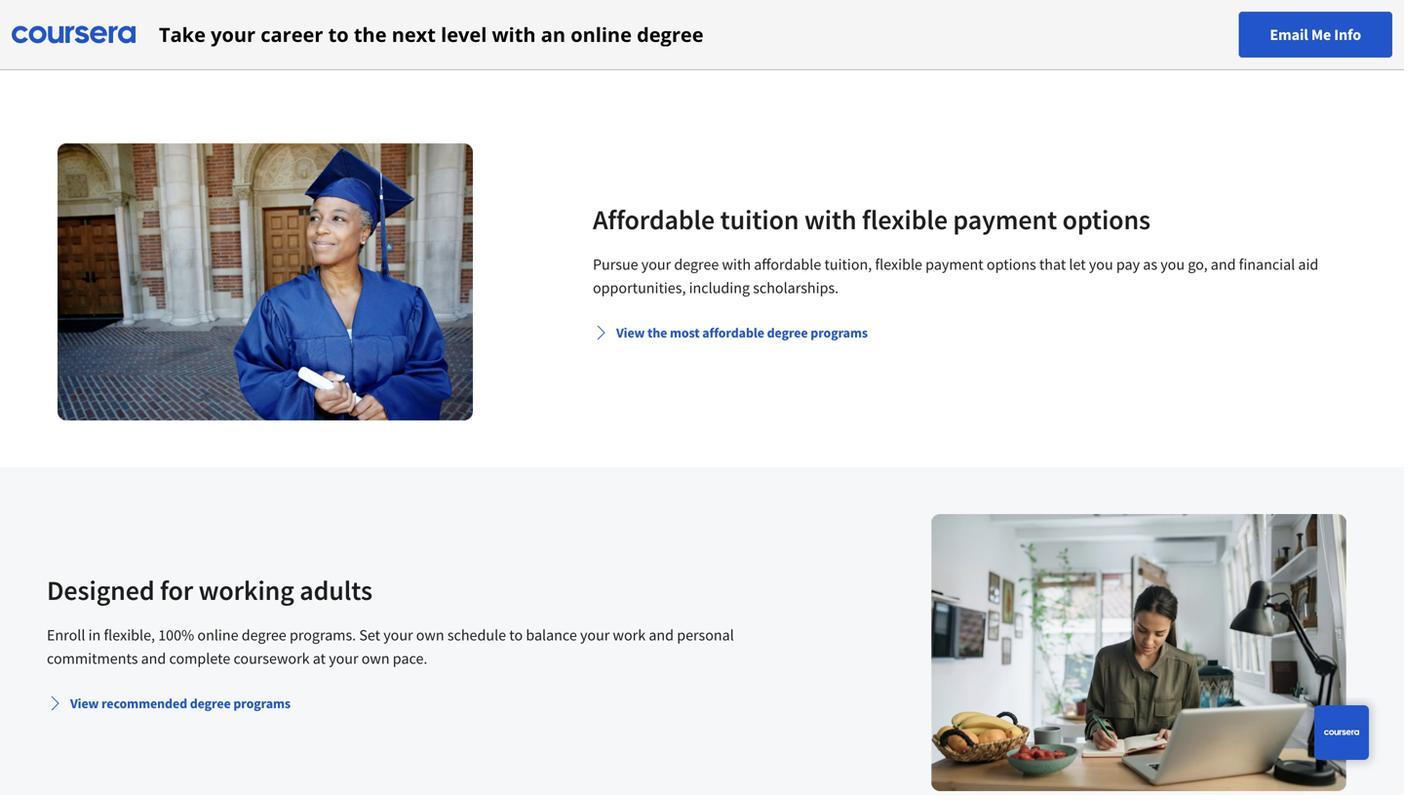 Task type: describe. For each thing, give the bounding box(es) containing it.
1 horizontal spatial online
[[571, 21, 632, 48]]

view recommended degree programs button
[[39, 686, 299, 721]]

2 you from the left
[[1161, 255, 1185, 274]]

view recommended degree programs
[[70, 695, 291, 712]]

aid
[[1299, 255, 1319, 274]]

view the most affordable degree programs button
[[585, 315, 876, 350]]

2 horizontal spatial with
[[805, 202, 857, 237]]

and inside pursue your degree with affordable tuition, flexible payment options that let you pay as you go, and financial aid opportunities, including scholarships.
[[1211, 255, 1237, 274]]

recommended
[[101, 695, 187, 712]]

your right at
[[329, 649, 359, 668]]

0 horizontal spatial to
[[328, 21, 349, 48]]

your inside pursue your degree with affordable tuition, flexible payment options that let you pay as you go, and financial aid opportunities, including scholarships.
[[642, 255, 671, 274]]

enroll in flexible, 100% online degree programs. set your own schedule to balance your work and personal commitments and complete coursework at your own pace.
[[47, 625, 734, 668]]

opportunities,
[[593, 278, 686, 298]]

scholarships.
[[753, 278, 839, 298]]

financial
[[1240, 255, 1296, 274]]

personal
[[677, 625, 734, 645]]

flexible inside pursue your degree with affordable tuition, flexible payment options that let you pay as you go, and financial aid opportunities, including scholarships.
[[876, 255, 923, 274]]

take
[[159, 21, 206, 48]]

email
[[1271, 25, 1309, 44]]

an
[[541, 21, 566, 48]]

coursera image
[[12, 19, 136, 50]]

info
[[1335, 25, 1362, 44]]

0 vertical spatial flexible
[[862, 202, 948, 237]]

email me info
[[1271, 25, 1362, 44]]

career
[[261, 21, 323, 48]]

me
[[1312, 25, 1332, 44]]

working adults image
[[932, 514, 1347, 791]]

including
[[689, 278, 750, 298]]

designed
[[47, 573, 155, 607]]

go,
[[1189, 255, 1208, 274]]

the inside dropdown button
[[648, 324, 668, 341]]

level
[[441, 21, 487, 48]]

to inside enroll in flexible, 100% online degree programs. set your own schedule to balance your work and personal commitments and complete coursework at your own pace.
[[510, 625, 523, 645]]

view the most affordable degree programs
[[617, 324, 868, 341]]

enroll
[[47, 625, 85, 645]]

0 vertical spatial with
[[492, 21, 536, 48]]

0 horizontal spatial and
[[141, 649, 166, 668]]

affordable tuition image
[[58, 143, 473, 420]]

working
[[199, 573, 294, 607]]

view for affordable tuition with flexible payment options
[[617, 324, 645, 341]]

most
[[670, 324, 700, 341]]



Task type: vqa. For each thing, say whether or not it's contained in the screenshot.
Find your New Career
no



Task type: locate. For each thing, give the bounding box(es) containing it.
0 vertical spatial own
[[416, 625, 445, 645]]

you
[[1090, 255, 1114, 274], [1161, 255, 1185, 274]]

to
[[328, 21, 349, 48], [510, 625, 523, 645]]

programs down coursework
[[234, 695, 291, 712]]

payment inside pursue your degree with affordable tuition, flexible payment options that let you pay as you go, and financial aid opportunities, including scholarships.
[[926, 255, 984, 274]]

pace.
[[393, 649, 428, 668]]

flexible right tuition,
[[876, 255, 923, 274]]

0 vertical spatial and
[[1211, 255, 1237, 274]]

and right 'go,'
[[1211, 255, 1237, 274]]

0 horizontal spatial options
[[987, 255, 1037, 274]]

view for designed for working adults
[[70, 695, 99, 712]]

that
[[1040, 255, 1067, 274]]

flexible,
[[104, 625, 155, 645]]

payment
[[954, 202, 1058, 237], [926, 255, 984, 274]]

affordable
[[754, 255, 822, 274], [703, 324, 765, 341]]

0 vertical spatial online
[[571, 21, 632, 48]]

flexible
[[862, 202, 948, 237], [876, 255, 923, 274]]

1 vertical spatial to
[[510, 625, 523, 645]]

view down opportunities,
[[617, 324, 645, 341]]

with
[[492, 21, 536, 48], [805, 202, 857, 237], [722, 255, 751, 274]]

in
[[88, 625, 101, 645]]

with inside pursue your degree with affordable tuition, flexible payment options that let you pay as you go, and financial aid opportunities, including scholarships.
[[722, 255, 751, 274]]

0 horizontal spatial programs
[[234, 695, 291, 712]]

take your career to the next level with an online degree
[[159, 21, 704, 48]]

affordable inside dropdown button
[[703, 324, 765, 341]]

options left that
[[987, 255, 1037, 274]]

affordable up scholarships.
[[754, 255, 822, 274]]

set
[[359, 625, 381, 645]]

programs down scholarships.
[[811, 324, 868, 341]]

1 vertical spatial the
[[648, 324, 668, 341]]

0 horizontal spatial own
[[362, 649, 390, 668]]

to right the career on the left of the page
[[328, 21, 349, 48]]

with up tuition,
[[805, 202, 857, 237]]

1 vertical spatial view
[[70, 695, 99, 712]]

pay
[[1117, 255, 1141, 274]]

own
[[416, 625, 445, 645], [362, 649, 390, 668]]

1 vertical spatial and
[[649, 625, 674, 645]]

1 vertical spatial options
[[987, 255, 1037, 274]]

1 horizontal spatial own
[[416, 625, 445, 645]]

1 horizontal spatial options
[[1063, 202, 1151, 237]]

pursue your degree with affordable tuition, flexible payment options that let you pay as you go, and financial aid opportunities, including scholarships.
[[593, 255, 1319, 298]]

0 horizontal spatial the
[[354, 21, 387, 48]]

online up the complete
[[197, 625, 239, 645]]

2 vertical spatial with
[[722, 255, 751, 274]]

programs
[[811, 324, 868, 341], [234, 695, 291, 712]]

at
[[313, 649, 326, 668]]

own up pace.
[[416, 625, 445, 645]]

1 horizontal spatial you
[[1161, 255, 1185, 274]]

1 vertical spatial own
[[362, 649, 390, 668]]

adults
[[300, 573, 373, 607]]

designed for working adults
[[47, 573, 373, 607]]

own down set
[[362, 649, 390, 668]]

online right an
[[571, 21, 632, 48]]

0 vertical spatial affordable
[[754, 255, 822, 274]]

the left most
[[648, 324, 668, 341]]

degree inside view recommended degree programs dropdown button
[[190, 695, 231, 712]]

the
[[354, 21, 387, 48], [648, 324, 668, 341]]

programs.
[[290, 625, 356, 645]]

2 horizontal spatial and
[[1211, 255, 1237, 274]]

your left work
[[581, 625, 610, 645]]

your right take
[[211, 21, 256, 48]]

1 vertical spatial with
[[805, 202, 857, 237]]

next
[[392, 21, 436, 48]]

options inside pursue your degree with affordable tuition, flexible payment options that let you pay as you go, and financial aid opportunities, including scholarships.
[[987, 255, 1037, 274]]

2 vertical spatial and
[[141, 649, 166, 668]]

work
[[613, 625, 646, 645]]

degree inside enroll in flexible, 100% online degree programs. set your own schedule to balance your work and personal commitments and complete coursework at your own pace.
[[242, 625, 287, 645]]

view inside view recommended degree programs dropdown button
[[70, 695, 99, 712]]

1 you from the left
[[1090, 255, 1114, 274]]

0 vertical spatial programs
[[811, 324, 868, 341]]

coursework
[[234, 649, 310, 668]]

your up opportunities,
[[642, 255, 671, 274]]

1 horizontal spatial view
[[617, 324, 645, 341]]

0 horizontal spatial online
[[197, 625, 239, 645]]

and
[[1211, 255, 1237, 274], [649, 625, 674, 645], [141, 649, 166, 668]]

0 horizontal spatial view
[[70, 695, 99, 712]]

degree inside pursue your degree with affordable tuition, flexible payment options that let you pay as you go, and financial aid opportunities, including scholarships.
[[674, 255, 719, 274]]

payment down affordable tuition with flexible payment options
[[926, 255, 984, 274]]

0 horizontal spatial you
[[1090, 255, 1114, 274]]

affordable
[[593, 202, 715, 237]]

and right work
[[649, 625, 674, 645]]

1 vertical spatial affordable
[[703, 324, 765, 341]]

1 vertical spatial flexible
[[876, 255, 923, 274]]

pursue
[[593, 255, 639, 274]]

you right let
[[1090, 255, 1114, 274]]

to left balance
[[510, 625, 523, 645]]

view down commitments
[[70, 695, 99, 712]]

tuition
[[721, 202, 799, 237]]

email me info button
[[1239, 12, 1393, 58]]

affordable tuition with flexible payment options
[[593, 202, 1151, 237]]

let
[[1070, 255, 1087, 274]]

options up "pay"
[[1063, 202, 1151, 237]]

1 horizontal spatial with
[[722, 255, 751, 274]]

affordable inside pursue your degree with affordable tuition, flexible payment options that let you pay as you go, and financial aid opportunities, including scholarships.
[[754, 255, 822, 274]]

you right as on the right of page
[[1161, 255, 1185, 274]]

0 vertical spatial to
[[328, 21, 349, 48]]

tuition,
[[825, 255, 872, 274]]

balance
[[526, 625, 577, 645]]

schedule
[[448, 625, 506, 645]]

as
[[1144, 255, 1158, 274]]

your
[[211, 21, 256, 48], [642, 255, 671, 274], [384, 625, 413, 645], [581, 625, 610, 645], [329, 649, 359, 668]]

1 horizontal spatial programs
[[811, 324, 868, 341]]

degree inside view the most affordable degree programs dropdown button
[[767, 324, 808, 341]]

100%
[[158, 625, 194, 645]]

flexible up tuition,
[[862, 202, 948, 237]]

for
[[160, 573, 193, 607]]

1 vertical spatial programs
[[234, 695, 291, 712]]

1 horizontal spatial and
[[649, 625, 674, 645]]

view inside view the most affordable degree programs dropdown button
[[617, 324, 645, 341]]

payment up that
[[954, 202, 1058, 237]]

online inside enroll in flexible, 100% online degree programs. set your own schedule to balance your work and personal commitments and complete coursework at your own pace.
[[197, 625, 239, 645]]

view
[[617, 324, 645, 341], [70, 695, 99, 712]]

0 vertical spatial the
[[354, 21, 387, 48]]

commitments
[[47, 649, 138, 668]]

degree
[[637, 21, 704, 48], [674, 255, 719, 274], [767, 324, 808, 341], [242, 625, 287, 645], [190, 695, 231, 712]]

your up pace.
[[384, 625, 413, 645]]

the left next
[[354, 21, 387, 48]]

0 horizontal spatial with
[[492, 21, 536, 48]]

and down 100%
[[141, 649, 166, 668]]

options
[[1063, 202, 1151, 237], [987, 255, 1037, 274]]

1 vertical spatial payment
[[926, 255, 984, 274]]

with left an
[[492, 21, 536, 48]]

1 horizontal spatial the
[[648, 324, 668, 341]]

1 vertical spatial online
[[197, 625, 239, 645]]

complete
[[169, 649, 230, 668]]

affordable down including
[[703, 324, 765, 341]]

with up including
[[722, 255, 751, 274]]

1 horizontal spatial to
[[510, 625, 523, 645]]

online
[[571, 21, 632, 48], [197, 625, 239, 645]]

0 vertical spatial payment
[[954, 202, 1058, 237]]

0 vertical spatial options
[[1063, 202, 1151, 237]]

0 vertical spatial view
[[617, 324, 645, 341]]



